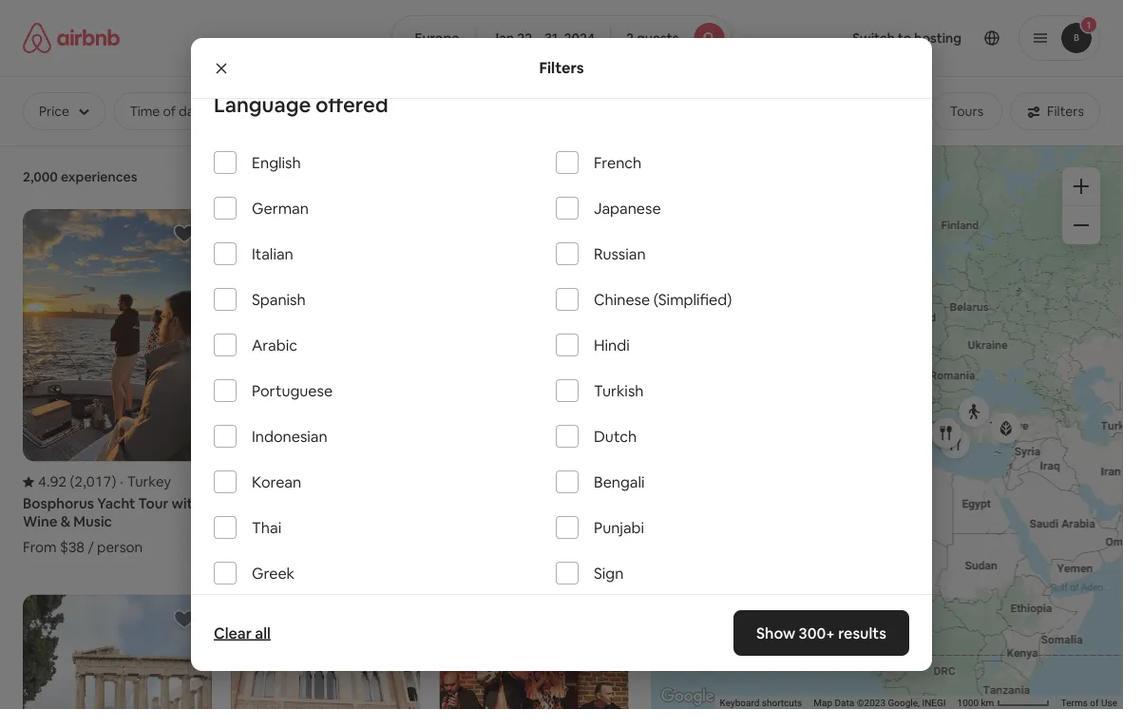 Task type: vqa. For each thing, say whether or not it's contained in the screenshot.
Russian
yes



Task type: locate. For each thing, give the bounding box(es) containing it.
wine
[[23, 513, 57, 531]]

turkey
[[127, 473, 171, 491]]

person
[[97, 538, 143, 557], [514, 538, 560, 557]]

from down "wine"
[[23, 538, 57, 557]]

french
[[594, 153, 642, 172]]

add to wishlist image left italian
[[173, 223, 196, 245]]

1000 km
[[958, 698, 997, 709]]

2,000
[[23, 168, 58, 185]]

chinese
[[594, 290, 651, 309]]

clear all
[[214, 623, 271, 643]]

0 horizontal spatial /
[[88, 538, 94, 557]]

jan
[[492, 29, 515, 47]]

terms of use
[[1062, 698, 1118, 709]]

4.92 (2,017)
[[38, 473, 116, 491]]

italian
[[252, 244, 294, 263]]

profile element
[[755, 0, 1101, 76]]

0 horizontal spatial person
[[97, 538, 143, 557]]

1 person from the left
[[97, 538, 143, 557]]

greek inside the greece traditional greek food tour in hidden athens / person
[[514, 495, 556, 513]]

1 vertical spatial add to wishlist image
[[173, 608, 196, 631]]

$38
[[60, 538, 85, 557]]

europe button
[[391, 15, 477, 61]]

(simplified)
[[654, 290, 733, 309]]

german
[[252, 198, 309, 218]]

from left $2
[[231, 520, 265, 539]]

language offered
[[214, 91, 389, 118]]

show 300+ results link
[[734, 610, 910, 656]]

google map
showing 20 experiences. region
[[652, 145, 1124, 709]]

1 horizontal spatial from
[[231, 520, 265, 539]]

2 / from the left
[[505, 538, 511, 557]]

add to wishlist image left clear
[[173, 608, 196, 631]]

Sports button
[[846, 92, 924, 130]]

0 vertical spatial greek
[[514, 495, 556, 513]]

Entertainment button
[[576, 92, 702, 130]]

/ down athens
[[505, 538, 511, 557]]

clear
[[214, 623, 252, 643]]

show
[[757, 623, 796, 643]]

2
[[627, 29, 634, 47]]

yacht
[[97, 495, 135, 513]]

1 vertical spatial greek
[[252, 563, 295, 583]]

0 horizontal spatial greek
[[252, 563, 295, 583]]

greek down $2
[[252, 563, 295, 583]]

1 horizontal spatial greek
[[514, 495, 556, 513]]

porto walking tour group
[[231, 209, 421, 539]]

person down music
[[97, 538, 143, 557]]

food
[[559, 495, 591, 513]]

0 vertical spatial add to wishlist image
[[173, 223, 196, 245]]

all
[[255, 623, 271, 643]]

person down athens
[[514, 538, 560, 557]]

$2
[[268, 520, 285, 539]]

/ right the $38
[[88, 538, 94, 557]]

4.86 (1,176)
[[246, 473, 325, 491]]

/ inside the greece traditional greek food tour in hidden athens / person
[[505, 538, 511, 557]]

greece
[[544, 473, 593, 491]]

2 person from the left
[[514, 538, 560, 557]]

filters dialog
[[191, 38, 933, 709]]

/
[[88, 538, 94, 557], [505, 538, 511, 557]]

©2023
[[857, 698, 886, 709]]

tour
[[594, 495, 622, 513]]

1 horizontal spatial /
[[505, 538, 511, 557]]

add to wishlist image
[[173, 223, 196, 245], [173, 608, 196, 631]]

(1,176)
[[278, 473, 325, 491]]

person inside the greece traditional greek food tour in hidden athens / person
[[514, 538, 560, 557]]

2 add to wishlist image from the top
[[173, 608, 196, 631]]

31,
[[545, 29, 562, 47]]

1 horizontal spatial person
[[514, 538, 560, 557]]

tour
[[138, 495, 169, 513]]

bosphorus yacht tour with wine & music from $38 / person
[[23, 495, 201, 557]]

dutch
[[594, 426, 637, 446]]

english
[[252, 153, 301, 172]]

language
[[214, 91, 311, 118]]

4.86
[[246, 473, 275, 491]]

zoom in image
[[1075, 179, 1090, 194]]

from inside porto walking tour 'group'
[[231, 520, 265, 539]]

4.92 out of 5 average rating,  2,017 reviews image
[[23, 473, 116, 491]]

keyboard shortcuts
[[720, 698, 803, 709]]

from inside bosphorus yacht tour with wine & music from $38 / person
[[23, 538, 57, 557]]

hindi
[[594, 335, 630, 355]]

greek left food
[[514, 495, 556, 513]]

0 horizontal spatial from
[[23, 538, 57, 557]]

google image
[[657, 685, 719, 709]]

from
[[231, 520, 265, 539], [23, 538, 57, 557]]

None search field
[[391, 15, 733, 61]]

2,000 experiences
[[23, 168, 137, 185]]

1 / from the left
[[88, 538, 94, 557]]

greek
[[514, 495, 556, 513], [252, 563, 295, 583]]



Task type: describe. For each thing, give the bounding box(es) containing it.
turkish
[[594, 381, 644, 400]]

2024
[[564, 29, 595, 47]]

japanese
[[594, 198, 661, 218]]

map
[[814, 698, 833, 709]]

spanish
[[252, 290, 306, 309]]

greece traditional greek food tour in hidden athens / person
[[440, 473, 622, 557]]

· turkey
[[120, 473, 171, 491]]

person inside bosphorus yacht tour with wine & music from $38 / person
[[97, 538, 143, 557]]

1000
[[958, 698, 980, 709]]

traditional greek food tour in hidden athens group
[[440, 209, 629, 557]]

(2,017)
[[70, 473, 116, 491]]

jan 22 – 31, 2024
[[492, 29, 595, 47]]

terms
[[1062, 698, 1089, 709]]

Art and culture button
[[438, 92, 568, 130]]

–
[[535, 29, 542, 47]]

keyboard
[[720, 698, 760, 709]]

jan 22 – 31, 2024 button
[[476, 15, 611, 61]]

experiences
[[61, 168, 137, 185]]

/ inside bosphorus yacht tour with wine & music from $38 / person
[[88, 538, 94, 557]]

with
[[172, 495, 201, 513]]

from $2
[[231, 520, 285, 539]]

chinese (simplified)
[[594, 290, 733, 309]]

music
[[73, 513, 112, 531]]

inegi
[[923, 698, 947, 709]]

Tours button
[[932, 92, 1003, 130]]

indonesian
[[252, 426, 328, 446]]

korean
[[252, 472, 302, 492]]

europe
[[415, 29, 460, 47]]

use
[[1102, 698, 1118, 709]]

arabic
[[252, 335, 298, 355]]

athens
[[504, 513, 552, 531]]

clear all button
[[204, 614, 280, 652]]

terms of use link
[[1062, 698, 1118, 709]]

guests
[[637, 29, 679, 47]]

show 300+ results
[[757, 623, 887, 643]]

thai
[[252, 518, 282, 537]]

tours
[[951, 103, 984, 120]]

of
[[1091, 698, 1100, 709]]

km
[[982, 698, 995, 709]]

1000 km button
[[952, 696, 1056, 709]]

google,
[[889, 698, 921, 709]]

traditional
[[440, 495, 511, 513]]

punjabi
[[594, 518, 645, 537]]

data
[[835, 698, 855, 709]]

22
[[517, 29, 533, 47]]

bosphorus yacht tour with wine & music group
[[23, 209, 212, 557]]

greek inside filters dialog
[[252, 563, 295, 583]]

russian
[[594, 244, 646, 263]]

2 guests button
[[610, 15, 733, 61]]

sign
[[594, 563, 624, 583]]

none search field containing europe
[[391, 15, 733, 61]]

2 guests
[[627, 29, 679, 47]]

shortcuts
[[763, 698, 803, 709]]

bosphorus
[[23, 495, 94, 513]]

keyboard shortcuts button
[[720, 697, 803, 709]]

portuguese
[[252, 381, 333, 400]]

map data ©2023 google, inegi
[[814, 698, 947, 709]]

hidden
[[454, 513, 501, 531]]

&
[[61, 513, 70, 531]]

zoom out image
[[1075, 218, 1090, 233]]

bengali
[[594, 472, 645, 492]]

4.86 out of 5 average rating,  1,176 reviews image
[[231, 473, 325, 491]]

1 add to wishlist image from the top
[[173, 223, 196, 245]]

300+
[[800, 623, 836, 643]]

filters
[[540, 58, 584, 78]]

·
[[120, 473, 123, 491]]

offered
[[316, 91, 389, 118]]

Food and drink button
[[710, 92, 838, 130]]

results
[[839, 623, 887, 643]]

4.92
[[38, 473, 67, 491]]

in
[[440, 513, 451, 531]]



